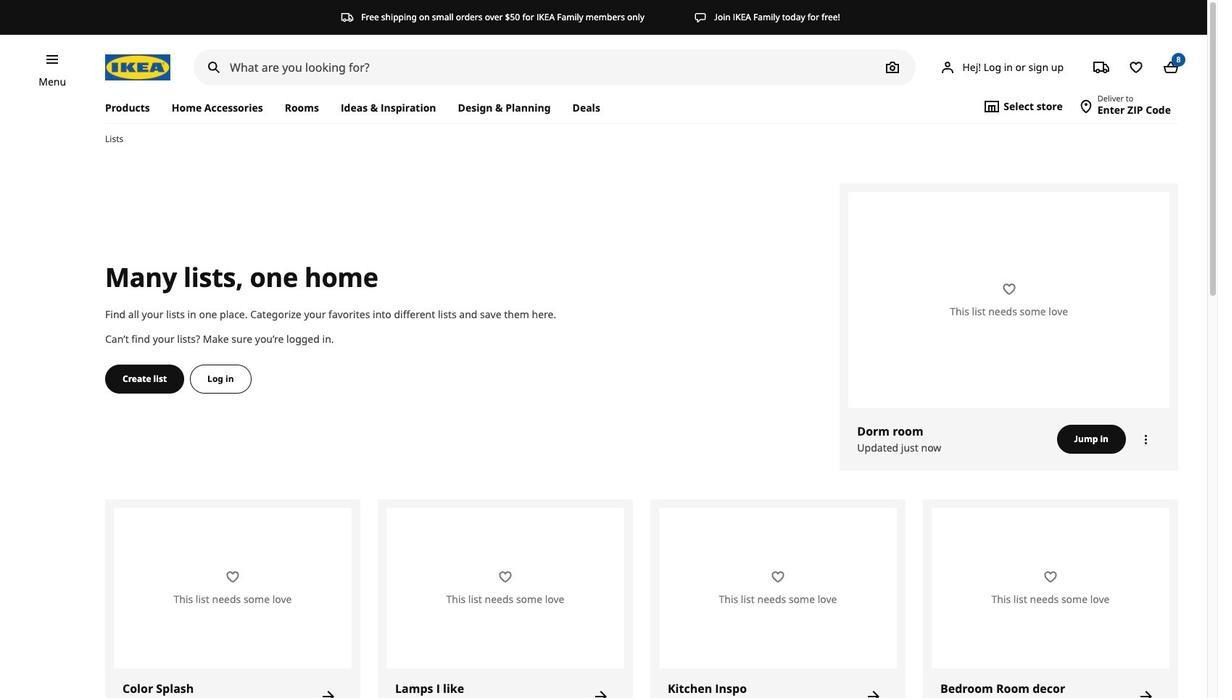 Task type: locate. For each thing, give the bounding box(es) containing it.
None search field
[[194, 49, 917, 86]]



Task type: describe. For each thing, give the bounding box(es) containing it.
Search by product text field
[[194, 49, 917, 86]]

ikea logotype, go to start page image
[[105, 54, 171, 81]]



Task type: vqa. For each thing, say whether or not it's contained in the screenshot.
search box
yes



